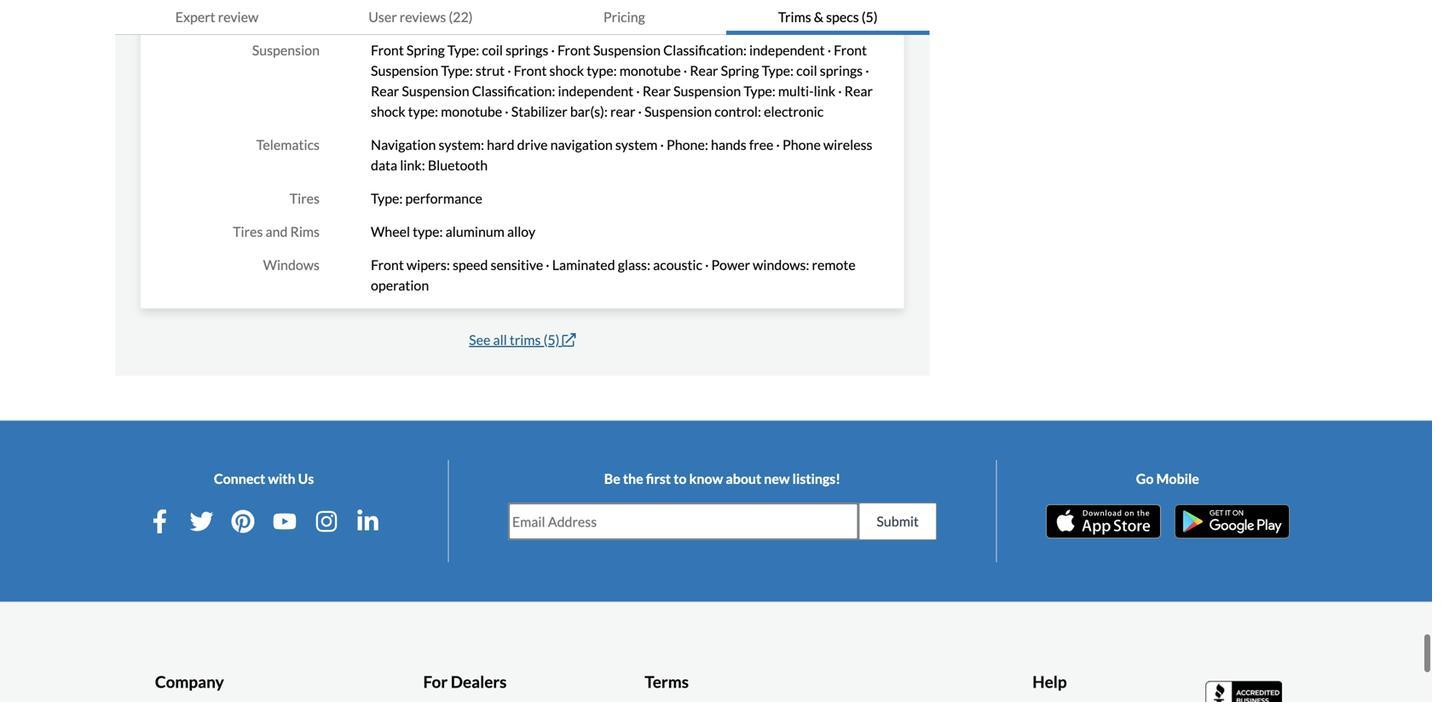 Task type: describe. For each thing, give the bounding box(es) containing it.
power
[[712, 257, 751, 273]]

to
[[674, 471, 687, 488]]

11.8
[[458, 9, 485, 25]]

front inside front wipers: speed sensitive · laminated glass: acoustic · power windows: remote operation
[[371, 257, 404, 273]]

be
[[605, 471, 621, 488]]

go mobile
[[1137, 471, 1200, 488]]

tires for tires and rims
[[233, 224, 263, 240]]

user reviews (22)
[[369, 9, 473, 25]]

suspension up phone:
[[645, 103, 712, 120]]

navigation system: hard drive navigation system · phone: hands free · phone wireless data link: bluetooth
[[371, 137, 873, 174]]

0 vertical spatial shock
[[550, 62, 584, 79]]

multi-
[[779, 83, 814, 99]]

bluetooth
[[428, 157, 488, 174]]

pricing
[[604, 9, 646, 25]]

1 vertical spatial independent
[[558, 83, 634, 99]]

listings!
[[793, 471, 841, 488]]

type: up control:
[[744, 83, 776, 99]]

1 horizontal spatial springs
[[820, 62, 863, 79]]

type: up multi-
[[762, 62, 794, 79]]

tab list containing expert review
[[115, 0, 930, 35]]

type: down data
[[371, 190, 403, 207]]

for dealers
[[423, 673, 507, 692]]

(5) for trims & specs (5)
[[862, 9, 878, 25]]

the
[[623, 471, 644, 488]]

navigation
[[371, 137, 436, 153]]

submit
[[877, 514, 919, 530]]

help
[[1033, 673, 1068, 692]]

steering ratio: 11.8
[[371, 9, 485, 25]]

us
[[298, 471, 314, 488]]

phone
[[783, 137, 821, 153]]

see all trims (5)
[[469, 332, 560, 349]]

with
[[268, 471, 296, 488]]

front spring type: coil springs · front suspension classification: independent · front suspension type: strut · front shock type: monotube · rear spring type: coil springs · rear suspension classification: independent · rear suspension type: multi-link · rear shock type: monotube · stabilizer bar(s): rear · suspension control: electronic
[[371, 42, 873, 120]]

0 horizontal spatial monotube
[[441, 103, 503, 120]]

connect
[[214, 471, 265, 488]]

link
[[814, 83, 836, 99]]

speed
[[453, 257, 488, 273]]

rear up control:
[[690, 62, 719, 79]]

Email Address email field
[[509, 504, 858, 540]]

1 vertical spatial shock
[[371, 103, 406, 120]]

sensitive
[[491, 257, 544, 273]]

expert
[[175, 9, 215, 25]]

user reviews (22) tab
[[319, 0, 523, 35]]

front wipers: speed sensitive · laminated glass: acoustic · power windows: remote operation
[[371, 257, 856, 294]]

1 vertical spatial type:
[[408, 103, 439, 120]]

system:
[[439, 137, 485, 153]]

0 horizontal spatial springs
[[506, 42, 549, 59]]

pricing tab
[[523, 0, 727, 35]]

specs
[[827, 9, 860, 25]]

aluminum
[[446, 224, 505, 240]]

suspension down the 'pricing' tab
[[594, 42, 661, 59]]

dealers
[[451, 673, 507, 692]]

connect with us
[[214, 471, 314, 488]]

front down the 'pricing' tab
[[558, 42, 591, 59]]

0 vertical spatial type:
[[587, 62, 617, 79]]

front right strut
[[514, 62, 547, 79]]

0 horizontal spatial spring
[[407, 42, 445, 59]]

0 vertical spatial monotube
[[620, 62, 681, 79]]

laminated
[[553, 257, 616, 273]]

all
[[493, 332, 507, 349]]

hard
[[487, 137, 515, 153]]

mobile
[[1157, 471, 1200, 488]]

front down the specs
[[834, 42, 867, 59]]

facebook image
[[148, 510, 172, 534]]

suspension up system:
[[402, 83, 470, 99]]

expert review tab
[[115, 0, 319, 35]]

(5) for see all trims (5)
[[544, 332, 560, 349]]

trims & specs (5)
[[779, 9, 878, 25]]

click for the bbb business review of this auto listing service in cambridge ma image
[[1206, 680, 1288, 703]]

for
[[423, 673, 448, 692]]

strut
[[476, 62, 505, 79]]

alloy
[[508, 224, 536, 240]]

submit button
[[859, 503, 937, 541]]

know
[[690, 471, 724, 488]]

windows
[[263, 257, 320, 273]]

tires for tires
[[290, 190, 320, 207]]

about
[[726, 471, 762, 488]]

and
[[266, 224, 288, 240]]

trims
[[510, 332, 541, 349]]

operation
[[371, 277, 429, 294]]

type: down (22)
[[448, 42, 480, 59]]

user
[[369, 9, 397, 25]]

free
[[750, 137, 774, 153]]

trims
[[779, 9, 812, 25]]

rear up navigation
[[371, 83, 399, 99]]



Task type: vqa. For each thing, say whether or not it's contained in the screenshot.


Task type: locate. For each thing, give the bounding box(es) containing it.
expert review
[[175, 9, 259, 25]]

terms
[[645, 673, 689, 692]]

shock up navigation
[[371, 103, 406, 120]]

rims
[[290, 224, 320, 240]]

stabilizer
[[512, 103, 568, 120]]

performance
[[406, 190, 483, 207]]

shock
[[550, 62, 584, 79], [371, 103, 406, 120]]

independent up "bar(s):"
[[558, 83, 634, 99]]

&
[[814, 9, 824, 25]]

1 vertical spatial tires
[[233, 224, 263, 240]]

get it on google play image
[[1175, 505, 1290, 539]]

0 vertical spatial (5)
[[862, 9, 878, 25]]

link:
[[400, 157, 425, 174]]

1 vertical spatial spring
[[721, 62, 760, 79]]

shock up "bar(s):"
[[550, 62, 584, 79]]

remote
[[812, 257, 856, 273]]

hands
[[711, 137, 747, 153]]

1 horizontal spatial tires
[[290, 190, 320, 207]]

phone:
[[667, 137, 709, 153]]

1 horizontal spatial classification:
[[664, 42, 747, 59]]

type: up "bar(s):"
[[587, 62, 617, 79]]

wheel type: aluminum alloy
[[371, 224, 536, 240]]

drive
[[517, 137, 548, 153]]

classification: down strut
[[472, 83, 556, 99]]

type: performance
[[371, 190, 483, 207]]

1 horizontal spatial monotube
[[620, 62, 681, 79]]

rear
[[690, 62, 719, 79], [371, 83, 399, 99], [643, 83, 671, 99], [845, 83, 873, 99]]

0 horizontal spatial independent
[[558, 83, 634, 99]]

rear
[[611, 103, 636, 120]]

0 horizontal spatial (5)
[[544, 332, 560, 349]]

instagram image
[[315, 510, 338, 534]]

spring up control:
[[721, 62, 760, 79]]

review
[[218, 9, 259, 25]]

0 horizontal spatial shock
[[371, 103, 406, 120]]

rear right link
[[845, 83, 873, 99]]

0 vertical spatial spring
[[407, 42, 445, 59]]

spring
[[407, 42, 445, 59], [721, 62, 760, 79]]

2 vertical spatial type:
[[413, 224, 443, 240]]

front up operation
[[371, 257, 404, 273]]

wireless
[[824, 137, 873, 153]]

tires and rims
[[233, 224, 320, 240]]

1 vertical spatial monotube
[[441, 103, 503, 120]]

1 horizontal spatial shock
[[550, 62, 584, 79]]

springs up stabilizer on the left of the page
[[506, 42, 549, 59]]

monotube up 'rear'
[[620, 62, 681, 79]]

classification: up control:
[[664, 42, 747, 59]]

pinterest image
[[231, 510, 255, 534]]

telematics
[[256, 137, 320, 153]]

tires up rims
[[290, 190, 320, 207]]

(5) left external link image
[[544, 332, 560, 349]]

type:
[[587, 62, 617, 79], [408, 103, 439, 120], [413, 224, 443, 240]]

bar(s):
[[570, 103, 608, 120]]

suspension
[[252, 42, 320, 59], [594, 42, 661, 59], [371, 62, 439, 79], [402, 83, 470, 99], [674, 83, 741, 99], [645, 103, 712, 120]]

youtube image
[[273, 510, 297, 534]]

springs up link
[[820, 62, 863, 79]]

new
[[765, 471, 790, 488]]

tab list
[[115, 0, 930, 35]]

wheel
[[371, 224, 410, 240]]

monotube up system:
[[441, 103, 503, 120]]

type: up navigation
[[408, 103, 439, 120]]

control:
[[715, 103, 762, 120]]

coil up multi-
[[797, 62, 818, 79]]

type: up wipers:
[[413, 224, 443, 240]]

front down user
[[371, 42, 404, 59]]

front
[[371, 42, 404, 59], [558, 42, 591, 59], [834, 42, 867, 59], [514, 62, 547, 79], [371, 257, 404, 273]]

1 vertical spatial springs
[[820, 62, 863, 79]]

0 vertical spatial independent
[[750, 42, 825, 59]]

spring down user reviews (22) tab
[[407, 42, 445, 59]]

(22)
[[449, 9, 473, 25]]

·
[[551, 42, 555, 59], [828, 42, 832, 59], [508, 62, 511, 79], [684, 62, 688, 79], [866, 62, 870, 79], [637, 83, 640, 99], [839, 83, 842, 99], [505, 103, 509, 120], [638, 103, 642, 120], [661, 137, 664, 153], [777, 137, 780, 153], [546, 257, 550, 273], [705, 257, 709, 273]]

linkedin image
[[356, 510, 380, 534]]

1 horizontal spatial (5)
[[862, 9, 878, 25]]

steering
[[371, 9, 421, 25]]

see
[[469, 332, 491, 349]]

download on the app store image
[[1046, 505, 1162, 539]]

1 vertical spatial classification:
[[472, 83, 556, 99]]

1 vertical spatial (5)
[[544, 332, 560, 349]]

0 horizontal spatial classification:
[[472, 83, 556, 99]]

0 vertical spatial tires
[[290, 190, 320, 207]]

type: left strut
[[441, 62, 473, 79]]

0 vertical spatial springs
[[506, 42, 549, 59]]

data
[[371, 157, 398, 174]]

coil up strut
[[482, 42, 503, 59]]

tires
[[290, 190, 320, 207], [233, 224, 263, 240]]

trims & specs (5) tab
[[727, 0, 930, 35]]

twitter image
[[190, 510, 214, 534]]

glass:
[[618, 257, 651, 273]]

ratio:
[[424, 9, 456, 25]]

rear up system at the top of page
[[643, 83, 671, 99]]

be the first to know about new listings!
[[605, 471, 841, 488]]

electronic
[[764, 103, 824, 120]]

(5) right the specs
[[862, 9, 878, 25]]

springs
[[506, 42, 549, 59], [820, 62, 863, 79]]

0 horizontal spatial coil
[[482, 42, 503, 59]]

suspension down steering
[[371, 62, 439, 79]]

independent down trims
[[750, 42, 825, 59]]

go
[[1137, 471, 1154, 488]]

1 horizontal spatial independent
[[750, 42, 825, 59]]

company
[[155, 673, 224, 692]]

0 horizontal spatial tires
[[233, 224, 263, 240]]

1 horizontal spatial spring
[[721, 62, 760, 79]]

0 vertical spatial coil
[[482, 42, 503, 59]]

0 vertical spatial classification:
[[664, 42, 747, 59]]

see all trims (5) link
[[469, 332, 576, 349]]

monotube
[[620, 62, 681, 79], [441, 103, 503, 120]]

classification:
[[664, 42, 747, 59], [472, 83, 556, 99]]

system
[[616, 137, 658, 153]]

tires left 'and'
[[233, 224, 263, 240]]

1 vertical spatial coil
[[797, 62, 818, 79]]

acoustic
[[653, 257, 703, 273]]

(5) inside tab
[[862, 9, 878, 25]]

windows:
[[753, 257, 810, 273]]

independent
[[750, 42, 825, 59], [558, 83, 634, 99]]

suspension up control:
[[674, 83, 741, 99]]

navigation
[[551, 137, 613, 153]]

type:
[[448, 42, 480, 59], [441, 62, 473, 79], [762, 62, 794, 79], [744, 83, 776, 99], [371, 190, 403, 207]]

external link image
[[563, 334, 576, 347]]

wipers:
[[407, 257, 450, 273]]

suspension down review
[[252, 42, 320, 59]]

reviews
[[400, 9, 446, 25]]

1 horizontal spatial coil
[[797, 62, 818, 79]]

first
[[646, 471, 671, 488]]



